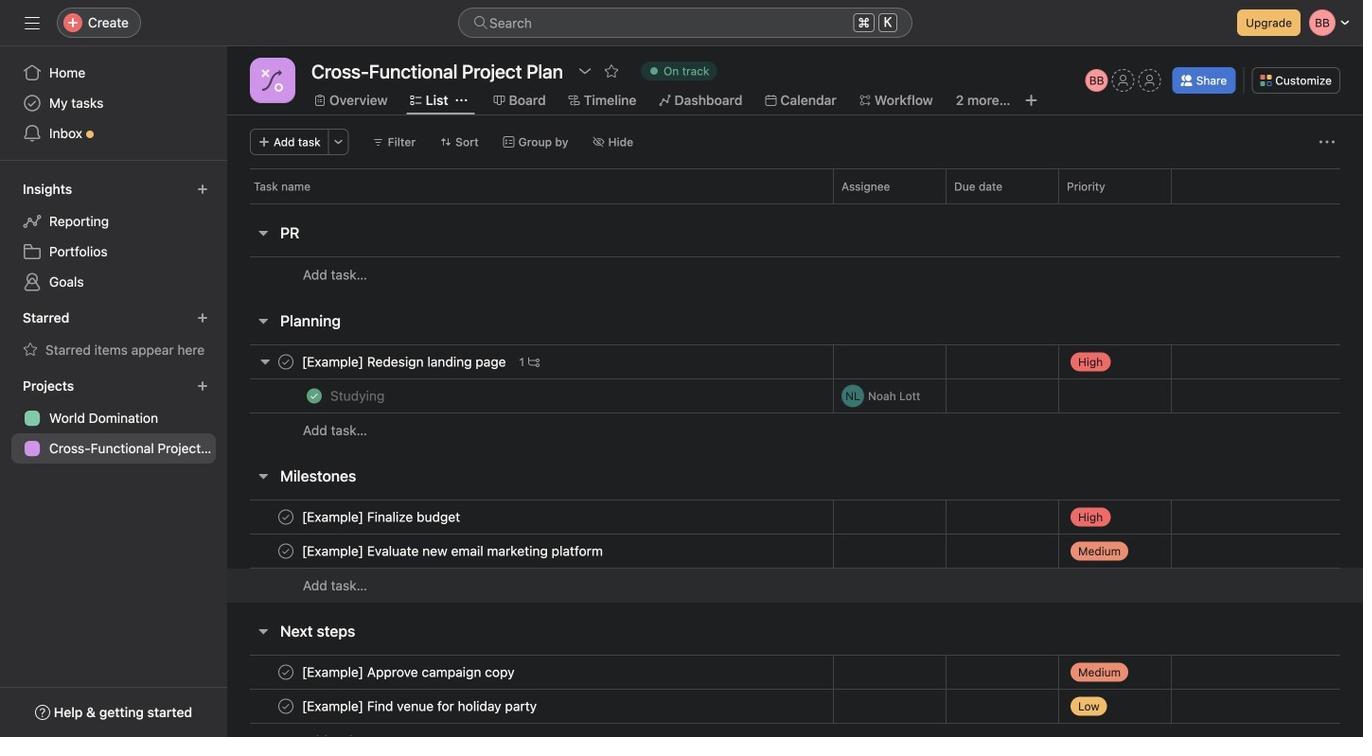 Task type: describe. For each thing, give the bounding box(es) containing it.
global element
[[0, 46, 227, 160]]

1 horizontal spatial more actions image
[[1320, 134, 1335, 150]]

header milestones tree grid
[[227, 500, 1363, 603]]

studying cell
[[227, 379, 833, 414]]

starred element
[[0, 301, 227, 369]]

insights element
[[0, 172, 227, 301]]

mark complete checkbox inside [example] find venue for holiday party cell
[[275, 695, 297, 718]]

task name text field for mark complete icon inside the "[example] evaluate new email marketing platform" cell
[[298, 542, 609, 561]]

add to starred image
[[604, 63, 619, 79]]

0 horizontal spatial more actions image
[[333, 136, 344, 148]]

tab actions image
[[456, 95, 467, 106]]

Search tasks, projects, and more text field
[[458, 8, 913, 38]]

task name text field for completed image
[[327, 387, 390, 406]]

[example] evaluate new email marketing platform cell
[[227, 534, 833, 569]]

[example] approve campaign copy cell
[[227, 655, 833, 690]]

collapse task list for this group image for "[example] redesign landing page" cell
[[256, 313, 271, 329]]

show options image
[[578, 63, 593, 79]]

new insights image
[[197, 184, 208, 195]]

completed image
[[303, 385, 326, 408]]

task name text field inside [example] find venue for holiday party cell
[[298, 697, 543, 716]]

mark complete checkbox for task name text box in the "[example] evaluate new email marketing platform" cell
[[275, 540, 297, 563]]

collapse task list for this group image
[[256, 469, 271, 484]]

[example] redesign landing page cell
[[227, 345, 833, 380]]

[example] find venue for holiday party cell
[[227, 689, 833, 724]]

projects element
[[0, 369, 227, 468]]



Task type: locate. For each thing, give the bounding box(es) containing it.
collapse task list for this group image
[[256, 225, 271, 240], [256, 313, 271, 329], [256, 624, 271, 639]]

task name text field for mark complete icon in the [example] approve campaign copy cell
[[298, 663, 520, 682]]

mark complete image
[[275, 351, 297, 373], [275, 540, 297, 563], [275, 661, 297, 684], [275, 695, 297, 718]]

hide sidebar image
[[25, 15, 40, 30]]

Mark complete checkbox
[[275, 351, 297, 373], [275, 695, 297, 718]]

2 mark complete checkbox from the top
[[275, 695, 297, 718]]

task name text field for mark complete image
[[298, 508, 466, 527]]

mark complete checkbox inside [example] finalize budget cell
[[275, 506, 297, 529]]

task name text field inside "[example] redesign landing page" cell
[[298, 353, 512, 372]]

new project or portfolio image
[[197, 381, 208, 392]]

more actions image
[[1320, 134, 1335, 150], [333, 136, 344, 148]]

Completed checkbox
[[303, 385, 326, 408]]

0 vertical spatial collapse task list for this group image
[[256, 225, 271, 240]]

manage project members image
[[1086, 69, 1108, 92]]

2 mark complete image from the top
[[275, 540, 297, 563]]

3 mark complete checkbox from the top
[[275, 661, 297, 684]]

mark complete image for [example] find venue for holiday party cell
[[275, 695, 297, 718]]

4 mark complete image from the top
[[275, 695, 297, 718]]

header planning tree grid
[[227, 345, 1363, 448]]

3 collapse task list for this group image from the top
[[256, 624, 271, 639]]

mark complete checkbox inside "[example] evaluate new email marketing platform" cell
[[275, 540, 297, 563]]

mark complete checkbox for task name text box in the [example] finalize budget cell
[[275, 506, 297, 529]]

1 mark complete image from the top
[[275, 351, 297, 373]]

3 mark complete image from the top
[[275, 661, 297, 684]]

2 vertical spatial collapse task list for this group image
[[256, 624, 271, 639]]

1 vertical spatial collapse task list for this group image
[[256, 313, 271, 329]]

add tab image
[[1024, 93, 1039, 108]]

Task name text field
[[298, 353, 512, 372], [298, 697, 543, 716]]

mark complete checkbox inside "[example] redesign landing page" cell
[[275, 351, 297, 373]]

mark complete image inside "[example] evaluate new email marketing platform" cell
[[275, 540, 297, 563]]

mark complete image for "[example] evaluate new email marketing platform" cell at bottom
[[275, 540, 297, 563]]

mark complete image
[[275, 506, 297, 529]]

None field
[[458, 8, 913, 38]]

mark complete image inside [example] find venue for holiday party cell
[[275, 695, 297, 718]]

2 task name text field from the top
[[298, 697, 543, 716]]

task name text field inside "[example] evaluate new email marketing platform" cell
[[298, 542, 609, 561]]

1 task name text field from the top
[[298, 353, 512, 372]]

task name text field inside 'studying' cell
[[327, 387, 390, 406]]

mark complete checkbox for task name text box in the [example] approve campaign copy cell
[[275, 661, 297, 684]]

Task name text field
[[327, 387, 390, 406], [298, 508, 466, 527], [298, 542, 609, 561], [298, 663, 520, 682]]

1 mark complete checkbox from the top
[[275, 506, 297, 529]]

1 vertical spatial task name text field
[[298, 697, 543, 716]]

add items to starred image
[[197, 312, 208, 324]]

2 mark complete checkbox from the top
[[275, 540, 297, 563]]

[example] finalize budget cell
[[227, 500, 833, 535]]

mark complete image inside [example] approve campaign copy cell
[[275, 661, 297, 684]]

row
[[227, 169, 1363, 204], [250, 203, 1341, 204], [227, 257, 1363, 293], [227, 345, 1363, 380], [227, 379, 1363, 414], [227, 413, 1363, 448], [227, 500, 1363, 535], [227, 534, 1363, 569], [227, 568, 1363, 603], [227, 655, 1363, 690], [227, 689, 1363, 724], [227, 723, 1363, 738]]

1 collapse task list for this group image from the top
[[256, 225, 271, 240]]

0 vertical spatial task name text field
[[298, 353, 512, 372]]

1 vertical spatial mark complete checkbox
[[275, 540, 297, 563]]

0 vertical spatial mark complete checkbox
[[275, 351, 297, 373]]

mark complete checkbox inside [example] approve campaign copy cell
[[275, 661, 297, 684]]

2 collapse task list for this group image from the top
[[256, 313, 271, 329]]

mark complete image for [example] approve campaign copy cell
[[275, 661, 297, 684]]

None text field
[[307, 54, 568, 88]]

task name text field inside [example] finalize budget cell
[[298, 508, 466, 527]]

line_and_symbols image
[[261, 69, 284, 92]]

0 vertical spatial mark complete checkbox
[[275, 506, 297, 529]]

task name text field inside [example] approve campaign copy cell
[[298, 663, 520, 682]]

header next steps tree grid
[[227, 655, 1363, 738]]

Mark complete checkbox
[[275, 506, 297, 529], [275, 540, 297, 563], [275, 661, 297, 684]]

collapse subtask list for the task [example] redesign landing page image
[[258, 354, 273, 369]]

2 vertical spatial mark complete checkbox
[[275, 661, 297, 684]]

1 mark complete checkbox from the top
[[275, 351, 297, 373]]

1 vertical spatial mark complete checkbox
[[275, 695, 297, 718]]

1 subtask image
[[528, 356, 540, 368]]

collapse task list for this group image for [example] approve campaign copy cell
[[256, 624, 271, 639]]



Task type: vqa. For each thing, say whether or not it's contained in the screenshot.
the middle Collapse task list for this group image
yes



